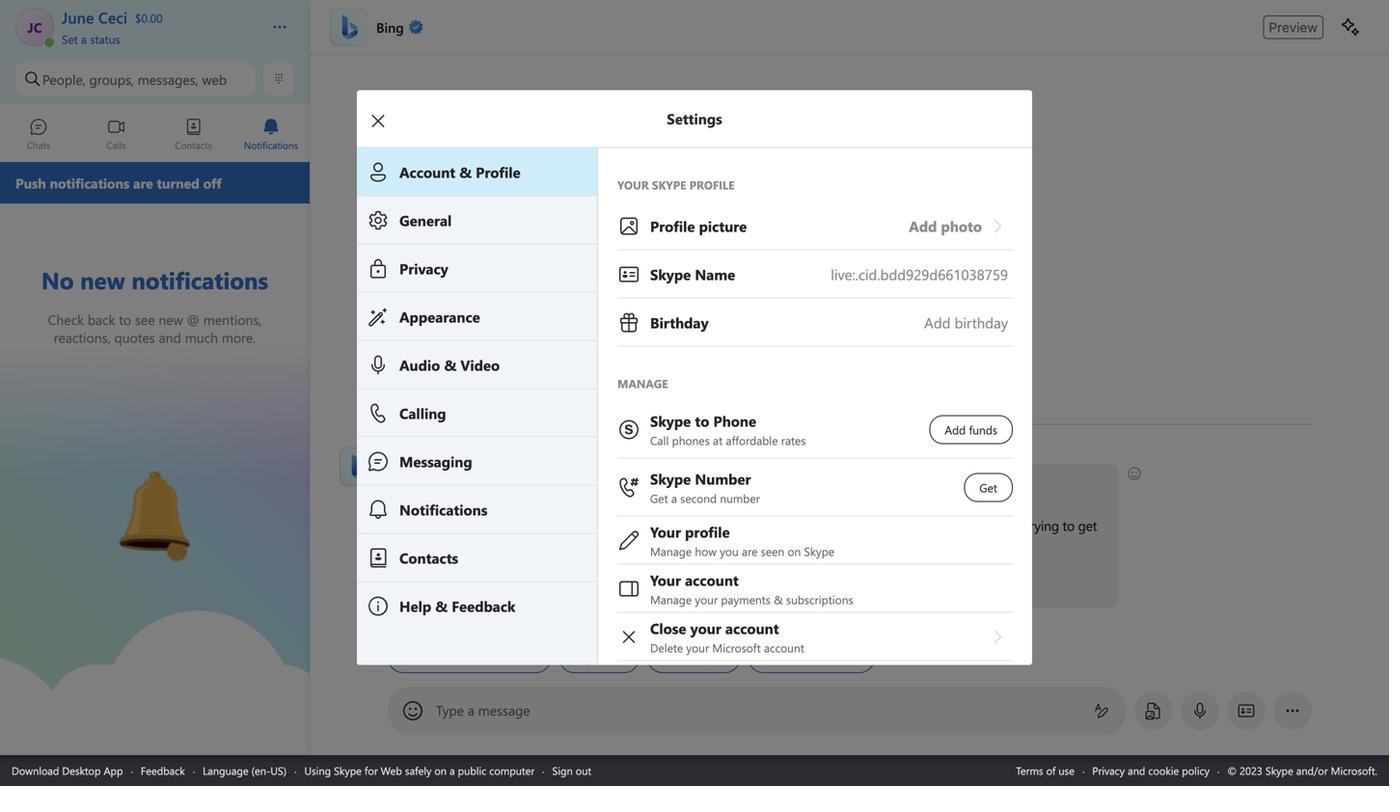 Task type: vqa. For each thing, say whether or not it's contained in the screenshot.
Make a meme
no



Task type: locate. For each thing, give the bounding box(es) containing it.
i'm
[[398, 517, 416, 534], [520, 517, 538, 534], [980, 517, 998, 534]]

weird.
[[816, 517, 851, 534]]

(en-
[[251, 764, 270, 778]]

0 vertical spatial just
[[1001, 517, 1022, 534]]

people, groups, messages, web button
[[15, 62, 256, 96]]

me right tell
[[679, 650, 695, 666]]

i inside i'm an ai preview, so i'm still learning. sometimes i might say something weird. don't get mad at me, i'm just trying to get better! if you want to start over, type
[[685, 517, 688, 534]]

you right the help on the left of the page
[[586, 474, 608, 492]]

a right 'on'
[[450, 764, 455, 778]]

1 get from the left
[[889, 517, 908, 534]]

at
[[941, 517, 952, 534]]

2 horizontal spatial you
[[669, 580, 690, 598]]

to left start
[[466, 580, 478, 598]]

get right trying
[[1078, 517, 1097, 534]]

to inside newtopic . and if you want to give me feedback, just report a concern. (openhands)
[[725, 580, 737, 598]]

i'm right the so
[[520, 517, 538, 534]]

me right the give
[[768, 580, 787, 598]]

0 vertical spatial me
[[768, 580, 787, 598]]

want left start
[[434, 580, 462, 598]]

you right if
[[669, 580, 690, 598]]

0 horizontal spatial just
[[849, 580, 870, 598]]

terms of use link
[[1016, 764, 1075, 778]]

want inside newtopic . and if you want to give me feedback, just report a concern. (openhands)
[[694, 580, 722, 598]]

0 horizontal spatial you
[[409, 580, 431, 598]]

over,
[[511, 580, 538, 598]]

and
[[1128, 764, 1145, 778]]

2 horizontal spatial i'm
[[980, 517, 998, 534]]

i'm an ai preview, so i'm still learning. sometimes i might say something weird. don't get mad at me, i'm just trying to get better! if you want to start over, type
[[398, 517, 1101, 598]]

1 vertical spatial i
[[685, 517, 688, 534]]

public
[[458, 764, 486, 778]]

i left might
[[685, 517, 688, 534]]

1 vertical spatial me
[[679, 650, 695, 666]]

1 horizontal spatial want
[[694, 580, 722, 598]]

just inside newtopic . and if you want to give me feedback, just report a concern. (openhands)
[[849, 580, 870, 598]]

want
[[434, 580, 462, 598], [694, 580, 722, 598]]

am
[[441, 447, 459, 462]]

newtopic . and if you want to give me feedback, just report a concern. (openhands)
[[570, 579, 1049, 598]]

2 want from the left
[[694, 580, 722, 598]]

weather?
[[817, 650, 863, 666]]

want inside i'm an ai preview, so i'm still learning. sometimes i might say something weird. don't get mad at me, i'm just trying to get better! if you want to start over, type
[[434, 580, 462, 598]]

just left trying
[[1001, 517, 1022, 534]]

policy
[[1182, 764, 1210, 778]]

0 vertical spatial i
[[551, 474, 554, 492]]

language
[[203, 764, 249, 778]]

trying
[[1025, 517, 1059, 534]]

skype
[[334, 764, 362, 778]]

Type a message text field
[[437, 701, 1078, 721]]

of
[[1046, 764, 1056, 778]]

just
[[1001, 517, 1022, 534], [849, 580, 870, 598]]

this
[[427, 474, 447, 492]]

out
[[576, 764, 591, 778]]

tab list
[[0, 109, 310, 162]]

inspire
[[571, 650, 605, 666]]

sign out
[[552, 764, 591, 778]]

me,
[[955, 517, 976, 534]]

1 want from the left
[[434, 580, 462, 598]]

a left joke
[[698, 650, 704, 666]]

desktop
[[62, 764, 101, 778]]

0 horizontal spatial me
[[679, 650, 695, 666]]

0 horizontal spatial i'm
[[398, 517, 416, 534]]

want left the give
[[694, 580, 722, 598]]

might
[[692, 517, 726, 534]]

type a message
[[436, 701, 530, 719]]

a right report
[[913, 580, 919, 598]]

1 horizontal spatial me
[[768, 580, 787, 598]]

an
[[420, 517, 434, 534]]

1 horizontal spatial i'm
[[520, 517, 538, 534]]

2 get from the left
[[1078, 517, 1097, 534]]

language (en-us) link
[[203, 764, 287, 778]]

concern.
[[923, 580, 972, 598]]

terms
[[1016, 764, 1043, 778]]

1 horizontal spatial get
[[1078, 517, 1097, 534]]

download desktop app
[[12, 764, 123, 778]]

to left the give
[[725, 580, 737, 598]]

just left report
[[849, 580, 870, 598]]

to right trying
[[1063, 517, 1075, 534]]

bing,
[[388, 447, 413, 462]]

sign
[[552, 764, 573, 778]]

i'm left an
[[398, 517, 416, 534]]

ai
[[437, 517, 449, 534]]

is
[[451, 474, 459, 492]]

1 horizontal spatial to
[[725, 580, 737, 598]]

newtopic
[[570, 580, 625, 598]]

you inside newtopic . and if you want to give me feedback, just report a concern. (openhands)
[[669, 580, 690, 598]]

0 horizontal spatial get
[[889, 517, 908, 534]]

1 horizontal spatial i
[[685, 517, 688, 534]]

report
[[873, 580, 909, 598]]

set a status
[[62, 31, 120, 47]]

(smileeyes)
[[655, 473, 718, 491]]

type
[[436, 701, 464, 719]]

what's
[[761, 650, 795, 666]]

1 horizontal spatial you
[[586, 474, 608, 492]]

2 horizontal spatial to
[[1063, 517, 1075, 534]]

us)
[[270, 764, 287, 778]]

.
[[625, 580, 627, 598]]

web
[[202, 70, 227, 88]]

bing, 8:21 am
[[388, 447, 459, 462]]

you
[[586, 474, 608, 492], [409, 580, 431, 598], [669, 580, 690, 598]]

don't
[[854, 517, 885, 534]]

a right type
[[468, 701, 474, 719]]

you inside i'm an ai preview, so i'm still learning. sometimes i might say something weird. don't get mad at me, i'm just trying to get better! if you want to start over, type
[[409, 580, 431, 598]]

(openhands)
[[977, 579, 1049, 597]]

!
[[490, 474, 493, 492]]

1 vertical spatial just
[[849, 580, 870, 598]]

tell
[[660, 650, 676, 666]]

sign out link
[[552, 764, 591, 778]]

get left mad
[[889, 517, 908, 534]]

1 horizontal spatial just
[[1001, 517, 1022, 534]]

hey, this is bing ! how can i help you today?
[[398, 474, 653, 492]]

i'm right me,
[[980, 517, 998, 534]]

0 horizontal spatial want
[[434, 580, 462, 598]]

get
[[889, 517, 908, 534], [1078, 517, 1097, 534]]

i right can on the left of the page
[[551, 474, 554, 492]]

you right the if
[[409, 580, 431, 598]]



Task type: describe. For each thing, give the bounding box(es) containing it.
me inside newtopic . and if you want to give me feedback, just report a concern. (openhands)
[[768, 580, 787, 598]]

privacy and cookie policy link
[[1092, 764, 1210, 778]]

the
[[798, 650, 814, 666]]

magic
[[506, 651, 539, 665]]

something
[[751, 517, 813, 534]]

set a status button
[[62, 27, 253, 47]]

mad
[[911, 517, 937, 534]]

if
[[658, 580, 665, 598]]

safely
[[405, 764, 432, 778]]

0 horizontal spatial i
[[551, 474, 554, 492]]

8:21
[[416, 447, 438, 462]]

me inside button
[[679, 650, 695, 666]]

so
[[503, 517, 516, 534]]

use
[[1059, 764, 1075, 778]]

set
[[62, 31, 78, 47]]

groups,
[[89, 70, 134, 88]]

using skype for web safely on a public computer
[[304, 764, 535, 778]]

learning.
[[564, 517, 613, 534]]

live:.cid.bdd929d661038759 button
[[617, 250, 1013, 299]]

feedback
[[141, 764, 185, 778]]

start
[[481, 580, 507, 598]]

for
[[365, 764, 378, 778]]

today heading
[[388, 402, 1312, 437]]

feedback,
[[790, 580, 846, 598]]

bing
[[463, 474, 490, 492]]

inspire me!
[[571, 650, 627, 666]]

on
[[434, 764, 447, 778]]

preview
[[1269, 19, 1318, 35]]

discover bing's magic
[[420, 651, 539, 665]]

still
[[541, 517, 560, 534]]

computer
[[489, 764, 535, 778]]

give
[[741, 580, 765, 598]]

using
[[304, 764, 331, 778]]

sometimes
[[617, 517, 681, 534]]

just inside i'm an ai preview, so i'm still learning. sometimes i might say something weird. don't get mad at me, i'm just trying to get better! if you want to start over, type
[[1001, 517, 1022, 534]]

tell me a joke button
[[647, 642, 741, 673]]

tell me a joke
[[660, 650, 728, 666]]

0 horizontal spatial to
[[466, 580, 478, 598]]

if
[[398, 580, 406, 598]]

messages,
[[138, 70, 198, 88]]

3 i'm from the left
[[980, 517, 998, 534]]

feedback link
[[141, 764, 185, 778]]

discover
[[420, 651, 466, 665]]

type
[[541, 580, 567, 598]]

can
[[527, 474, 547, 492]]

language (en-us)
[[203, 764, 287, 778]]

joke
[[707, 650, 728, 666]]

how
[[497, 474, 523, 492]]

2 i'm from the left
[[520, 517, 538, 534]]

say
[[729, 517, 748, 534]]

and
[[631, 580, 655, 598]]

better!
[[398, 538, 437, 556]]

help
[[558, 474, 583, 492]]

a inside newtopic . and if you want to give me feedback, just report a concern. (openhands)
[[913, 580, 919, 598]]

hey,
[[398, 474, 423, 492]]

1 i'm from the left
[[398, 517, 416, 534]]

privacy
[[1092, 764, 1125, 778]]

a right set
[[81, 31, 87, 47]]

message
[[478, 701, 530, 719]]

inspire me! button
[[559, 642, 640, 673]]

app
[[104, 764, 123, 778]]

bell
[[97, 464, 122, 484]]

bing's
[[470, 651, 503, 665]]

me!
[[608, 650, 627, 666]]

cookie
[[1148, 764, 1179, 778]]

people, groups, messages, web
[[42, 70, 227, 88]]

status
[[90, 31, 120, 47]]

what's the weather? button
[[748, 642, 875, 673]]

privacy and cookie policy
[[1092, 764, 1210, 778]]

people,
[[42, 70, 86, 88]]

live:.cid.bdd929d661038759
[[831, 265, 1008, 284]]

using skype for web safely on a public computer link
[[304, 764, 535, 778]]

download desktop app link
[[12, 764, 123, 778]]

terms of use
[[1016, 764, 1075, 778]]

what's the weather?
[[761, 650, 863, 666]]

preview,
[[453, 517, 500, 534]]

web
[[381, 764, 402, 778]]

account & profile dialog
[[357, 90, 1061, 710]]



